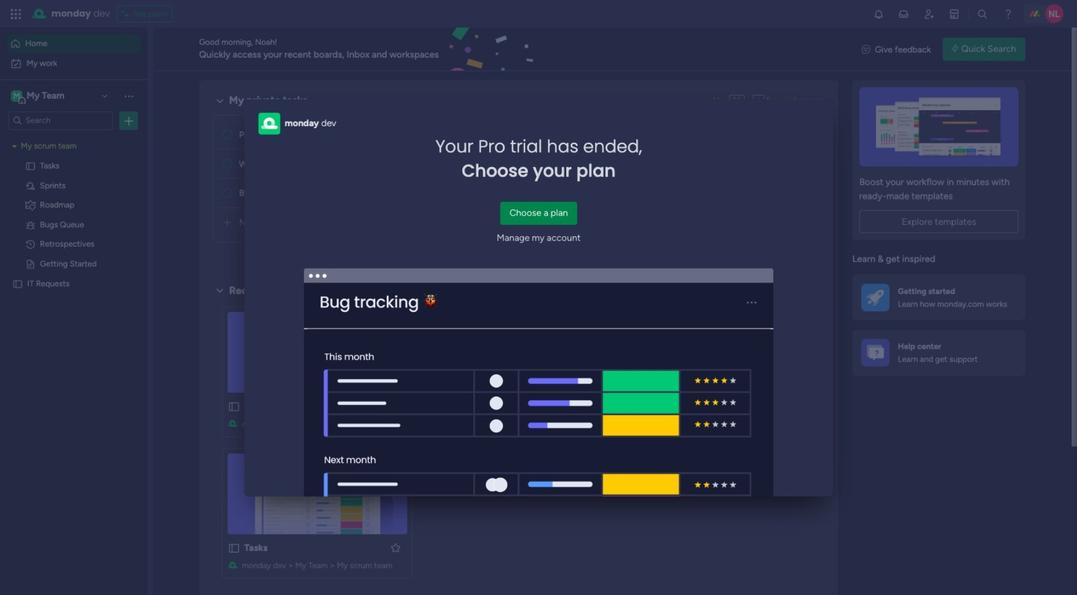 Task type: locate. For each thing, give the bounding box(es) containing it.
caret down image
[[12, 143, 17, 151]]

getting started element
[[853, 275, 1026, 321]]

search everything image
[[977, 8, 989, 20]]

0 vertical spatial public board image
[[25, 259, 36, 270]]

1 vertical spatial public board image
[[631, 401, 643, 413]]

2 vertical spatial option
[[0, 137, 147, 139]]

1 vertical spatial heading
[[435, 135, 642, 183]]

list box
[[0, 135, 147, 450]]

public board image
[[25, 259, 36, 270], [631, 401, 643, 413]]

select product image
[[10, 8, 22, 20]]

1 horizontal spatial public board image
[[631, 401, 643, 413]]

workspace selection element
[[11, 89, 66, 104]]

0 horizontal spatial public board image
[[25, 259, 36, 270]]

public board image
[[25, 161, 36, 172], [12, 279, 23, 290], [228, 401, 240, 413], [429, 401, 442, 413], [228, 542, 240, 555]]

see plans image
[[122, 8, 133, 20]]

templates image image
[[863, 87, 1015, 167]]

close recently visited image
[[213, 284, 227, 298]]

1 horizontal spatial heading
[[435, 135, 642, 183]]

monday marketplace image
[[949, 8, 961, 20]]

quick search results list box
[[213, 298, 825, 593]]

heading
[[321, 117, 336, 131], [435, 135, 642, 183]]

option
[[7, 35, 140, 53], [7, 54, 140, 73], [0, 137, 147, 139]]

0 horizontal spatial heading
[[321, 117, 336, 131]]



Task type: vqa. For each thing, say whether or not it's contained in the screenshot.
remove from favorites Image
yes



Task type: describe. For each thing, give the bounding box(es) containing it.
0 vertical spatial option
[[7, 35, 140, 53]]

add to favorites image
[[390, 543, 401, 554]]

notifications image
[[873, 8, 884, 20]]

public board image for add to favorites icon
[[228, 401, 240, 413]]

help image
[[1003, 8, 1014, 20]]

add to favorites image
[[390, 401, 401, 413]]

0 vertical spatial heading
[[321, 117, 336, 131]]

1 vertical spatial option
[[7, 54, 140, 73]]

noah lott image
[[1045, 5, 1064, 23]]

public board image for remove from favorites icon at the bottom of the page
[[429, 401, 442, 413]]

workspace image
[[11, 90, 23, 102]]

close my private tasks image
[[213, 94, 227, 108]]

remove from favorites image
[[591, 401, 603, 413]]

Search in workspace field
[[24, 114, 96, 128]]

update feed image
[[898, 8, 910, 20]]

v2 bolt switch image
[[952, 43, 959, 56]]

public board image for add to favorites image
[[228, 542, 240, 555]]

invite members image
[[924, 8, 935, 20]]

v2 user feedback image
[[862, 43, 871, 56]]

help center element
[[853, 330, 1026, 376]]



